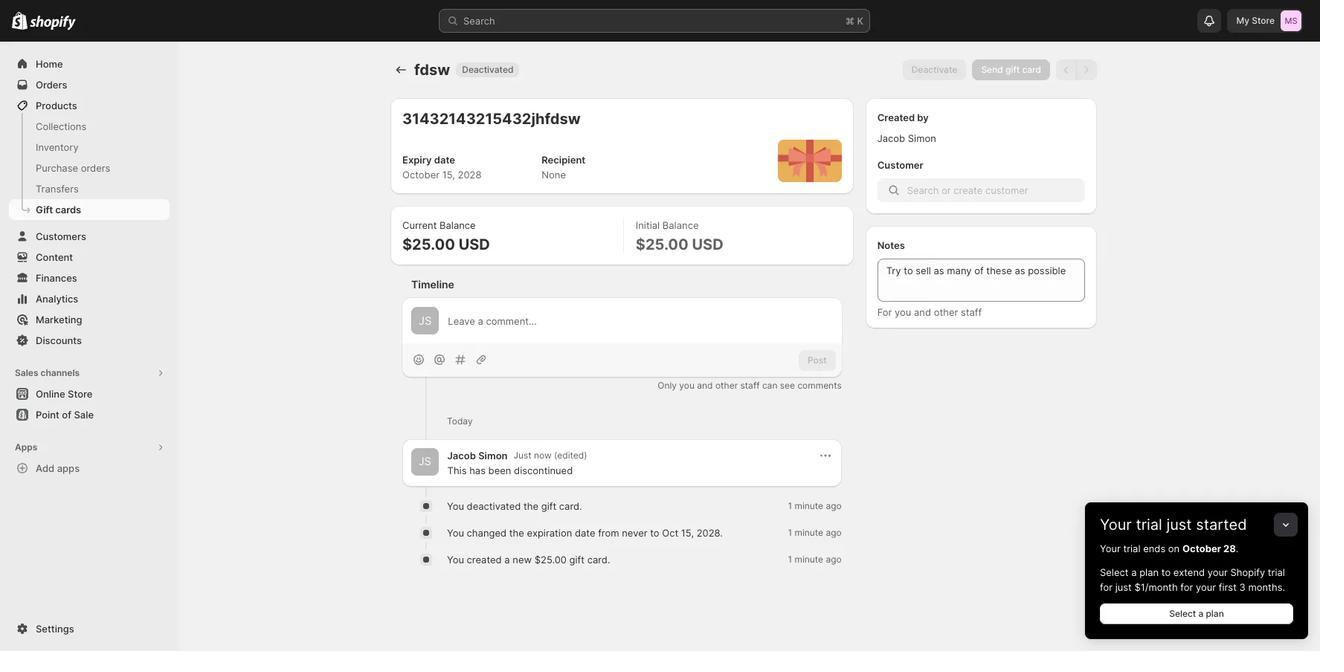 Task type: locate. For each thing, give the bounding box(es) containing it.
usd
[[459, 236, 490, 254], [692, 236, 723, 254]]

avatar with initials j s image
[[411, 307, 439, 335], [411, 449, 438, 476]]

1 vertical spatial gift
[[541, 501, 556, 513]]

trial inside select a plan to extend your shopify trial for just $1/month for your first 3 months.
[[1268, 567, 1285, 579]]

2 1 from the top
[[788, 528, 792, 539]]

0 vertical spatial avatar with initials j s image
[[411, 307, 439, 335]]

1 vertical spatial october
[[1182, 543, 1221, 555]]

1 vertical spatial avatar with initials j s image
[[411, 449, 438, 476]]

card. down from
[[587, 554, 610, 566]]

date inside the expiry date october 15, 2028
[[434, 154, 455, 166]]

1 horizontal spatial store
[[1252, 15, 1275, 26]]

jacob for jacob simon just now (edited) this has been discontinued
[[447, 450, 476, 462]]

add apps button
[[9, 458, 170, 479]]

0 horizontal spatial store
[[68, 388, 93, 400]]

trial left ends
[[1123, 543, 1141, 555]]

post button
[[799, 350, 836, 371]]

1 horizontal spatial just
[[1167, 516, 1192, 534]]

select a plan
[[1169, 608, 1224, 620]]

add apps
[[36, 463, 80, 474]]

0 vertical spatial the
[[524, 501, 539, 513]]

$25.00 for initial balance $25.00 usd
[[636, 236, 689, 254]]

1 horizontal spatial jacob
[[877, 132, 905, 144]]

0 vertical spatial date
[[434, 154, 455, 166]]

simon up been
[[478, 450, 508, 462]]

0 vertical spatial a
[[504, 554, 510, 566]]

staff for for you and other staff
[[961, 306, 982, 318]]

1 horizontal spatial to
[[1161, 567, 1171, 579]]

october
[[402, 169, 440, 181], [1182, 543, 1221, 555]]

jacob up this
[[447, 450, 476, 462]]

card. up you changed the expiration date from never to oct 15, 2028.
[[559, 501, 582, 513]]

you right only
[[679, 380, 695, 391]]

2 vertical spatial trial
[[1268, 567, 1285, 579]]

fdsw
[[414, 61, 450, 79]]

1 vertical spatial you
[[679, 380, 695, 391]]

send gift card
[[981, 64, 1041, 75]]

1 vertical spatial staff
[[740, 380, 760, 391]]

balance right current at the left top
[[440, 219, 476, 231]]

gift up expiration
[[541, 501, 556, 513]]

1 vertical spatial and
[[697, 380, 713, 391]]

balance inside current balance $25.00 usd
[[440, 219, 476, 231]]

usd inside initial balance $25.00 usd
[[692, 236, 723, 254]]

1 horizontal spatial and
[[914, 306, 931, 318]]

the up expiration
[[524, 501, 539, 513]]

store inside button
[[68, 388, 93, 400]]

0 vertical spatial and
[[914, 306, 931, 318]]

15, right oct
[[681, 528, 694, 539]]

shopify image
[[12, 12, 28, 30]]

card.
[[559, 501, 582, 513], [587, 554, 610, 566]]

select down select a plan to extend your shopify trial for just $1/month for your first 3 months.
[[1169, 608, 1196, 620]]

balance right initial
[[663, 219, 699, 231]]

1 vertical spatial 1
[[788, 528, 792, 539]]

3 1 minute ago from the top
[[788, 554, 842, 565]]

you for you deactivated the gift card.
[[447, 501, 464, 513]]

2 vertical spatial 1
[[788, 554, 792, 565]]

cards
[[55, 204, 81, 216]]

2 balance from the left
[[663, 219, 699, 231]]

your up first
[[1208, 567, 1228, 579]]

2 vertical spatial ago
[[826, 554, 842, 565]]

trial for just
[[1136, 516, 1162, 534]]

1 vertical spatial store
[[68, 388, 93, 400]]

1 1 minute ago from the top
[[788, 501, 842, 512]]

store for online store
[[68, 388, 93, 400]]

1 vertical spatial a
[[1131, 567, 1137, 579]]

a left new
[[504, 554, 510, 566]]

0 horizontal spatial gift
[[541, 501, 556, 513]]

1
[[788, 501, 792, 512], [788, 528, 792, 539], [788, 554, 792, 565]]

balance for initial balance $25.00 usd
[[663, 219, 699, 231]]

staff down "add a note" text box
[[961, 306, 982, 318]]

2 avatar with initials j s image from the top
[[411, 449, 438, 476]]

1 horizontal spatial for
[[1181, 582, 1193, 593]]

0 horizontal spatial other
[[715, 380, 738, 391]]

avatar with initials j s image down timeline
[[411, 307, 439, 335]]

2 horizontal spatial $25.00
[[636, 236, 689, 254]]

analytics
[[36, 293, 78, 305]]

usd inside current balance $25.00 usd
[[459, 236, 490, 254]]

you for for
[[895, 306, 911, 318]]

plan for select a plan
[[1206, 608, 1224, 620]]

2 you from the top
[[447, 528, 464, 539]]

0 vertical spatial select
[[1100, 567, 1129, 579]]

october inside the expiry date october 15, 2028
[[402, 169, 440, 181]]

0 vertical spatial store
[[1252, 15, 1275, 26]]

1 vertical spatial plan
[[1206, 608, 1224, 620]]

2 horizontal spatial gift
[[1005, 64, 1020, 75]]

0 vertical spatial other
[[934, 306, 958, 318]]

15, left 2028
[[442, 169, 455, 181]]

0 vertical spatial simon
[[908, 132, 936, 144]]

my store image
[[1281, 10, 1302, 31]]

1 horizontal spatial gift
[[569, 554, 585, 566]]

1 vertical spatial other
[[715, 380, 738, 391]]

other left can
[[715, 380, 738, 391]]

1 horizontal spatial 15,
[[681, 528, 694, 539]]

0 horizontal spatial 15,
[[442, 169, 455, 181]]

1 horizontal spatial other
[[934, 306, 958, 318]]

$25.00 for current balance $25.00 usd
[[402, 236, 455, 254]]

3 you from the top
[[447, 554, 464, 566]]

other for for
[[934, 306, 958, 318]]

orders
[[81, 162, 110, 174]]

0 vertical spatial staff
[[961, 306, 982, 318]]

other
[[934, 306, 958, 318], [715, 380, 738, 391]]

k
[[857, 15, 863, 27]]

3 ago from the top
[[826, 554, 842, 565]]

$25.00 down current at the left top
[[402, 236, 455, 254]]

date right expiry
[[434, 154, 455, 166]]

just left $1/month
[[1115, 582, 1132, 593]]

⌘
[[846, 15, 854, 27]]

1 vertical spatial card.
[[587, 554, 610, 566]]

1 minute ago
[[788, 501, 842, 512], [788, 528, 842, 539], [788, 554, 842, 565]]

0 horizontal spatial $25.00
[[402, 236, 455, 254]]

1 horizontal spatial date
[[575, 528, 595, 539]]

2028.
[[697, 528, 723, 539]]

0 vertical spatial to
[[650, 528, 659, 539]]

1 vertical spatial ago
[[826, 528, 842, 539]]

1 horizontal spatial usd
[[692, 236, 723, 254]]

15,
[[442, 169, 455, 181], [681, 528, 694, 539]]

0 vertical spatial october
[[402, 169, 440, 181]]

october up extend
[[1182, 543, 1221, 555]]

point of sale
[[36, 409, 94, 421]]

0 horizontal spatial select
[[1100, 567, 1129, 579]]

0 horizontal spatial october
[[402, 169, 440, 181]]

you right for
[[895, 306, 911, 318]]

0 horizontal spatial just
[[1115, 582, 1132, 593]]

purchase orders
[[36, 162, 110, 174]]

2 ago from the top
[[826, 528, 842, 539]]

0 vertical spatial 1
[[788, 501, 792, 512]]

1 horizontal spatial october
[[1182, 543, 1221, 555]]

your left first
[[1196, 582, 1216, 593]]

1 horizontal spatial staff
[[961, 306, 982, 318]]

1 horizontal spatial select
[[1169, 608, 1196, 620]]

to left oct
[[650, 528, 659, 539]]

simon for jacob simon just now (edited) this has been discontinued
[[478, 450, 508, 462]]

deactivate button
[[903, 59, 966, 80]]

1 vertical spatial you
[[447, 528, 464, 539]]

Search or create customer text field
[[907, 178, 1085, 202]]

1 balance from the left
[[440, 219, 476, 231]]

just up on
[[1167, 516, 1192, 534]]

the down you deactivated the gift card.
[[509, 528, 524, 539]]

a
[[504, 554, 510, 566], [1131, 567, 1137, 579], [1198, 608, 1204, 620]]

a down select a plan to extend your shopify trial for just $1/month for your first 3 months.
[[1198, 608, 1204, 620]]

you for you changed the expiration date from never to oct 15, 2028.
[[447, 528, 464, 539]]

other down "add a note" text box
[[934, 306, 958, 318]]

0 horizontal spatial date
[[434, 154, 455, 166]]

2 vertical spatial 1 minute ago
[[788, 554, 842, 565]]

store
[[1252, 15, 1275, 26], [68, 388, 93, 400]]

balance inside initial balance $25.00 usd
[[663, 219, 699, 231]]

jacob inside jacob simon just now (edited) this has been discontinued
[[447, 450, 476, 462]]

you for you created a new $25.00 gift card.
[[447, 554, 464, 566]]

you down this
[[447, 501, 464, 513]]

simon inside jacob simon just now (edited) this has been discontinued
[[478, 450, 508, 462]]

your for your trial ends on october 28 .
[[1100, 543, 1121, 555]]

3 1 from the top
[[788, 554, 792, 565]]

simon down by on the right top
[[908, 132, 936, 144]]

october down expiry
[[402, 169, 440, 181]]

search
[[463, 15, 495, 27]]

plan inside select a plan to extend your shopify trial for just $1/month for your first 3 months.
[[1139, 567, 1159, 579]]

online store link
[[9, 384, 170, 405]]

2 your from the top
[[1100, 543, 1121, 555]]

1 usd from the left
[[459, 236, 490, 254]]

0 horizontal spatial plan
[[1139, 567, 1159, 579]]

0 horizontal spatial and
[[697, 380, 713, 391]]

3 minute from the top
[[795, 554, 823, 565]]

1 horizontal spatial plan
[[1206, 608, 1224, 620]]

for left $1/month
[[1100, 582, 1113, 593]]

0 vertical spatial trial
[[1136, 516, 1162, 534]]

staff left can
[[740, 380, 760, 391]]

a inside select a plan to extend your shopify trial for just $1/month for your first 3 months.
[[1131, 567, 1137, 579]]

0 vertical spatial 1 minute ago
[[788, 501, 842, 512]]

0 horizontal spatial usd
[[459, 236, 490, 254]]

Add a note text field
[[877, 259, 1085, 302]]

1 vertical spatial select
[[1169, 608, 1196, 620]]

you left the changed
[[447, 528, 464, 539]]

0 horizontal spatial to
[[650, 528, 659, 539]]

balance
[[440, 219, 476, 231], [663, 219, 699, 231]]

your
[[1208, 567, 1228, 579], [1196, 582, 1216, 593]]

1 horizontal spatial simon
[[908, 132, 936, 144]]

gift down you changed the expiration date from never to oct 15, 2028.
[[569, 554, 585, 566]]

1 1 from the top
[[788, 501, 792, 512]]

select down your trial ends on october 28 .
[[1100, 567, 1129, 579]]

trial
[[1136, 516, 1162, 534], [1123, 543, 1141, 555], [1268, 567, 1285, 579]]

1 vertical spatial trial
[[1123, 543, 1141, 555]]

trial up months. on the bottom right of the page
[[1268, 567, 1285, 579]]

0 vertical spatial just
[[1167, 516, 1192, 534]]

1 minute ago for card.
[[788, 554, 842, 565]]

gift left card
[[1005, 64, 1020, 75]]

now
[[534, 450, 552, 461]]

online
[[36, 388, 65, 400]]

1 vertical spatial just
[[1115, 582, 1132, 593]]

collections link
[[9, 116, 170, 137]]

2 vertical spatial gift
[[569, 554, 585, 566]]

recipient
[[542, 154, 586, 166]]

the for expiration
[[509, 528, 524, 539]]

purchase
[[36, 162, 78, 174]]

1 vertical spatial jacob
[[447, 450, 476, 462]]

1 horizontal spatial balance
[[663, 219, 699, 231]]

to up $1/month
[[1161, 567, 1171, 579]]

a for select a plan
[[1198, 608, 1204, 620]]

you
[[895, 306, 911, 318], [679, 380, 695, 391]]

0 vertical spatial ago
[[826, 501, 842, 512]]

select inside select a plan to extend your shopify trial for just $1/month for your first 3 months.
[[1100, 567, 1129, 579]]

2 vertical spatial a
[[1198, 608, 1204, 620]]

1 ago from the top
[[826, 501, 842, 512]]

trial inside your trial just started dropdown button
[[1136, 516, 1162, 534]]

expiration
[[527, 528, 572, 539]]

1 vertical spatial date
[[575, 528, 595, 539]]

1 you from the top
[[447, 501, 464, 513]]

0 vertical spatial minute
[[795, 501, 823, 512]]

can
[[762, 380, 777, 391]]

ago for card.
[[826, 554, 842, 565]]

a up $1/month
[[1131, 567, 1137, 579]]

0 horizontal spatial for
[[1100, 582, 1113, 593]]

you left created
[[447, 554, 464, 566]]

home
[[36, 58, 63, 70]]

gift cards link
[[9, 199, 170, 220]]

the
[[524, 501, 539, 513], [509, 528, 524, 539]]

deactivated
[[467, 501, 521, 513]]

$25.00 down expiration
[[535, 554, 567, 566]]

$25.00 inside current balance $25.00 usd
[[402, 236, 455, 254]]

$25.00
[[402, 236, 455, 254], [636, 236, 689, 254], [535, 554, 567, 566]]

1 your from the top
[[1100, 516, 1132, 534]]

your for your trial just started
[[1100, 516, 1132, 534]]

minute for card.
[[795, 554, 823, 565]]

1 vertical spatial 1 minute ago
[[788, 528, 842, 539]]

1 vertical spatial to
[[1161, 567, 1171, 579]]

add
[[36, 463, 54, 474]]

date
[[434, 154, 455, 166], [575, 528, 595, 539]]

1 vertical spatial 15,
[[681, 528, 694, 539]]

1 minute ago for never
[[788, 528, 842, 539]]

send
[[981, 64, 1003, 75]]

you changed the expiration date from never to oct 15, 2028.
[[447, 528, 723, 539]]

avatar with initials j s image left this
[[411, 449, 438, 476]]

trial up ends
[[1136, 516, 1162, 534]]

2 usd from the left
[[692, 236, 723, 254]]

and right only
[[697, 380, 713, 391]]

you for only
[[679, 380, 695, 391]]

0 vertical spatial jacob
[[877, 132, 905, 144]]

and right for
[[914, 306, 931, 318]]

2 minute from the top
[[795, 528, 823, 539]]

jacob simon
[[877, 132, 936, 144]]

1 horizontal spatial a
[[1131, 567, 1137, 579]]

1 vertical spatial minute
[[795, 528, 823, 539]]

1 horizontal spatial you
[[895, 306, 911, 318]]

0 horizontal spatial staff
[[740, 380, 760, 391]]

my store
[[1236, 15, 1275, 26]]

0 vertical spatial you
[[895, 306, 911, 318]]

customers link
[[9, 226, 170, 247]]

purchase orders link
[[9, 158, 170, 178]]

apps button
[[9, 437, 170, 458]]

to
[[650, 528, 659, 539], [1161, 567, 1171, 579]]

0 vertical spatial 15,
[[442, 169, 455, 181]]

0 vertical spatial you
[[447, 501, 464, 513]]

1 vertical spatial simon
[[478, 450, 508, 462]]

just
[[1167, 516, 1192, 534], [1115, 582, 1132, 593]]

0 horizontal spatial jacob
[[447, 450, 476, 462]]

your inside dropdown button
[[1100, 516, 1132, 534]]

recipient none
[[542, 154, 586, 181]]

date left from
[[575, 528, 595, 539]]

jacob down "created"
[[877, 132, 905, 144]]

only you and other staff can see comments
[[658, 380, 842, 391]]

simon for jacob simon
[[908, 132, 936, 144]]

0 horizontal spatial a
[[504, 554, 510, 566]]

1 minute from the top
[[795, 501, 823, 512]]

point of sale button
[[0, 405, 178, 425]]

settings link
[[9, 619, 170, 640]]

content
[[36, 251, 73, 263]]

expiry
[[402, 154, 432, 166]]

your up your trial ends on october 28 .
[[1100, 516, 1132, 534]]

you deactivated the gift card.
[[447, 501, 582, 513]]

online store button
[[0, 384, 178, 405]]

0 vertical spatial gift
[[1005, 64, 1020, 75]]

store right my
[[1252, 15, 1275, 26]]

15, inside the expiry date october 15, 2028
[[442, 169, 455, 181]]

$25.00 down initial
[[636, 236, 689, 254]]

0 horizontal spatial you
[[679, 380, 695, 391]]

october inside your trial just started element
[[1182, 543, 1221, 555]]

plan down first
[[1206, 608, 1224, 620]]

discounts
[[36, 335, 82, 347]]

2 vertical spatial minute
[[795, 554, 823, 565]]

shopify
[[1231, 567, 1265, 579]]

2 1 minute ago from the top
[[788, 528, 842, 539]]

of
[[62, 409, 71, 421]]

for
[[1100, 582, 1113, 593], [1181, 582, 1193, 593]]

0 vertical spatial plan
[[1139, 567, 1159, 579]]

store up sale
[[68, 388, 93, 400]]

your trial ends on october 28 .
[[1100, 543, 1239, 555]]

2 horizontal spatial a
[[1198, 608, 1204, 620]]

for down extend
[[1181, 582, 1193, 593]]

$25.00 inside initial balance $25.00 usd
[[636, 236, 689, 254]]

3
[[1239, 582, 1246, 593]]

your left ends
[[1100, 543, 1121, 555]]

plan up $1/month
[[1139, 567, 1159, 579]]



Task type: describe. For each thing, give the bounding box(es) containing it.
0 horizontal spatial card.
[[559, 501, 582, 513]]

1 avatar with initials j s image from the top
[[411, 307, 439, 335]]

customer
[[877, 159, 923, 171]]

today
[[447, 416, 473, 427]]

store for my store
[[1252, 15, 1275, 26]]

.
[[1236, 543, 1239, 555]]

plan for select a plan to extend your shopify trial for just $1/month for your first 3 months.
[[1139, 567, 1159, 579]]

balance for current balance $25.00 usd
[[440, 219, 476, 231]]

apps
[[57, 463, 80, 474]]

collections
[[36, 120, 86, 132]]

previous image
[[1059, 62, 1074, 77]]

only
[[658, 380, 677, 391]]

on
[[1168, 543, 1180, 555]]

content link
[[9, 247, 170, 268]]

from
[[598, 528, 619, 539]]

other for only
[[715, 380, 738, 391]]

point of sale link
[[9, 405, 170, 425]]

ends
[[1143, 543, 1166, 555]]

comments
[[798, 380, 842, 391]]

minute for never
[[795, 528, 823, 539]]

1 for card.
[[788, 554, 792, 565]]

gift
[[36, 204, 53, 216]]

1 for from the left
[[1100, 582, 1113, 593]]

to inside select a plan to extend your shopify trial for just $1/month for your first 3 months.
[[1161, 567, 1171, 579]]

orders
[[36, 79, 67, 91]]

0 vertical spatial your
[[1208, 567, 1228, 579]]

select for select a plan
[[1169, 608, 1196, 620]]

months.
[[1248, 582, 1285, 593]]

gift cards
[[36, 204, 81, 216]]

2 for from the left
[[1181, 582, 1193, 593]]

changed
[[467, 528, 507, 539]]

ago for never
[[826, 528, 842, 539]]

1 horizontal spatial $25.00
[[535, 554, 567, 566]]

by
[[917, 112, 929, 123]]

oct
[[662, 528, 678, 539]]

current
[[402, 219, 437, 231]]

for
[[877, 306, 892, 318]]

been
[[488, 465, 511, 477]]

products
[[36, 100, 77, 112]]

for you and other staff
[[877, 306, 982, 318]]

this
[[447, 465, 467, 477]]

expiry date october 15, 2028
[[402, 154, 482, 181]]

just inside select a plan to extend your shopify trial for just $1/month for your first 3 months.
[[1115, 582, 1132, 593]]

select for select a plan to extend your shopify trial for just $1/month for your first 3 months.
[[1100, 567, 1129, 579]]

card
[[1022, 64, 1041, 75]]

extend
[[1173, 567, 1205, 579]]

marketing link
[[9, 309, 170, 330]]

new
[[513, 554, 532, 566]]

31432143215432jhfdsw button
[[402, 110, 581, 128]]

my
[[1236, 15, 1249, 26]]

sales channels
[[15, 367, 80, 379]]

jacob simon just now (edited) this has been discontinued
[[447, 450, 587, 477]]

the for gift
[[524, 501, 539, 513]]

finances link
[[9, 268, 170, 289]]

created
[[877, 112, 915, 123]]

marketing
[[36, 314, 82, 326]]

transfers
[[36, 183, 79, 195]]

usd for initial balance $25.00 usd
[[692, 236, 723, 254]]

deactivated
[[462, 64, 514, 75]]

⌘ k
[[846, 15, 863, 27]]

a for select a plan to extend your shopify trial for just $1/month for your first 3 months.
[[1131, 567, 1137, 579]]

customers
[[36, 231, 86, 242]]

1 vertical spatial your
[[1196, 582, 1216, 593]]

usd for current balance $25.00 usd
[[459, 236, 490, 254]]

shopify image
[[30, 15, 76, 30]]

gift inside 'send gift card' button
[[1005, 64, 1020, 75]]

(edited)
[[554, 450, 587, 461]]

and for for
[[914, 306, 931, 318]]

and for only
[[697, 380, 713, 391]]

$1/month
[[1135, 582, 1178, 593]]

settings
[[36, 623, 74, 635]]

select a plan to extend your shopify trial for just $1/month for your first 3 months.
[[1100, 567, 1285, 593]]

created
[[467, 554, 502, 566]]

products link
[[9, 95, 170, 116]]

has
[[469, 465, 486, 477]]

just
[[514, 450, 531, 461]]

notes
[[877, 239, 905, 251]]

first
[[1219, 582, 1237, 593]]

sales channels button
[[9, 363, 170, 384]]

your trial just started
[[1100, 516, 1247, 534]]

see
[[780, 380, 795, 391]]

28
[[1223, 543, 1236, 555]]

sales
[[15, 367, 38, 379]]

your trial just started element
[[1085, 541, 1308, 640]]

your trial just started button
[[1085, 503, 1308, 534]]

started
[[1196, 516, 1247, 534]]

Leave a comment... text field
[[448, 314, 833, 328]]

jacob for jacob simon
[[877, 132, 905, 144]]

staff for only you and other staff can see comments
[[740, 380, 760, 391]]

online store
[[36, 388, 93, 400]]

created by
[[877, 112, 929, 123]]

select a plan link
[[1100, 604, 1293, 625]]

1 for never
[[788, 528, 792, 539]]

trial for ends
[[1123, 543, 1141, 555]]

just inside dropdown button
[[1167, 516, 1192, 534]]

never
[[622, 528, 647, 539]]

analytics link
[[9, 289, 170, 309]]

1 horizontal spatial card.
[[587, 554, 610, 566]]

discontinued
[[514, 465, 573, 477]]

finances
[[36, 272, 77, 284]]

none
[[542, 169, 566, 181]]

discounts link
[[9, 330, 170, 351]]

next image
[[1079, 62, 1094, 77]]

apps
[[15, 442, 37, 453]]

inventory
[[36, 141, 79, 153]]

timeline
[[411, 278, 454, 291]]



Task type: vqa. For each thing, say whether or not it's contained in the screenshot.
8th Sent from the bottom of the Settings Dialog
no



